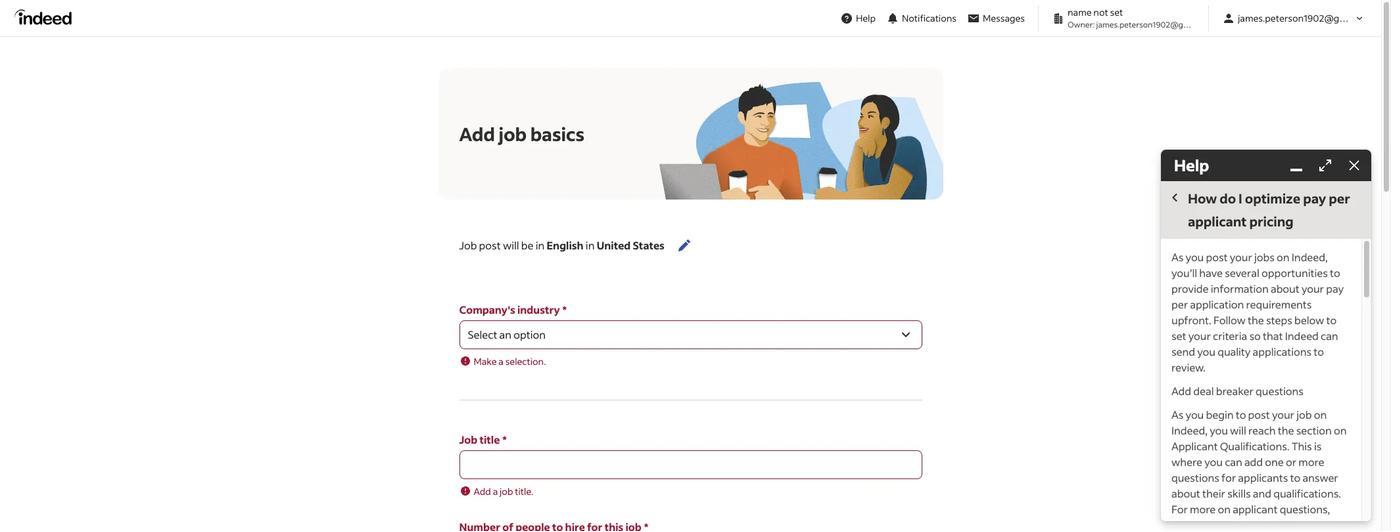 Task type: vqa. For each thing, say whether or not it's contained in the screenshot.
Indeed
yes



Task type: describe. For each thing, give the bounding box(es) containing it.
to down or
[[1290, 471, 1301, 485]]

1 vertical spatial more
[[1190, 503, 1216, 517]]

read
[[1172, 519, 1194, 532]]

0 horizontal spatial post
[[479, 239, 501, 252]]

post inside as you begin to post your job on indeed, you will reach the section on applicant qualifications. this is where you can add one or more questions for applicants to answer about their skills and qualifications. for more on applicant questions, read our article
[[1248, 408, 1270, 422]]

that
[[1263, 329, 1283, 343]]

you'll
[[1172, 266, 1197, 280]]

upfront.
[[1172, 313, 1212, 327]]

name
[[1068, 6, 1092, 18]]

* for job title *
[[503, 433, 507, 447]]

i
[[1239, 190, 1243, 207]]

have
[[1199, 266, 1223, 280]]

optimize
[[1245, 190, 1301, 207]]

help inside button
[[856, 12, 876, 24]]

per inside how do i optimize pay per applicant pricing
[[1329, 190, 1350, 207]]

you up for
[[1205, 455, 1223, 469]]

0 vertical spatial will
[[503, 239, 519, 252]]

your up several
[[1230, 250, 1252, 264]]

minimize image
[[1289, 158, 1304, 173]]

applicants
[[1238, 471, 1288, 485]]

review.
[[1172, 361, 1206, 375]]

how do i optimize pay per applicant pricing
[[1188, 190, 1350, 230]]

make
[[474, 356, 497, 368]]

as you post your jobs on indeed, you'll have several opportunities to provide information about your pay per application requirements upfront. follow the steps below to set your criteria so that indeed can send you quality applications to review.
[[1172, 250, 1344, 375]]

1 horizontal spatial more
[[1299, 455, 1325, 469]]

for
[[1172, 503, 1188, 517]]

applications
[[1253, 345, 1312, 359]]

can inside as you post your jobs on indeed, you'll have several opportunities to provide information about your pay per application requirements upfront. follow the steps below to set your criteria so that indeed can send you quality applications to review.
[[1321, 329, 1338, 343]]

company's industry *
[[459, 303, 567, 317]]

to right begin
[[1236, 408, 1246, 422]]

1 vertical spatial help
[[1174, 155, 1209, 175]]

selection.
[[505, 356, 546, 368]]

application
[[1190, 298, 1244, 311]]

answer
[[1303, 471, 1339, 485]]

close image
[[1347, 158, 1362, 173]]

job for job post will be in english in united states
[[459, 239, 477, 252]]

this
[[1292, 440, 1312, 453]]

about inside as you post your jobs on indeed, you'll have several opportunities to provide information about your pay per application requirements upfront. follow the steps below to set your criteria so that indeed can send you quality applications to review.
[[1271, 282, 1300, 296]]

be
[[521, 239, 534, 252]]

will inside as you begin to post your job on indeed, you will reach the section on applicant qualifications. this is where you can add one or more questions for applicants to answer about their skills and qualifications. for more on applicant questions, read our article
[[1230, 424, 1246, 438]]

your down opportunities
[[1302, 282, 1324, 296]]

messages
[[983, 12, 1025, 24]]

jobs
[[1255, 250, 1275, 264]]

information
[[1211, 282, 1269, 296]]

applicant
[[1172, 440, 1218, 453]]

0 vertical spatial job
[[499, 122, 527, 146]]

states
[[633, 239, 665, 252]]

how do i optimize pay per applicant pricing button
[[1166, 187, 1366, 234]]

error image for company's industry *
[[459, 356, 471, 368]]

questions inside as you begin to post your job on indeed, you will reach the section on applicant qualifications. this is where you can add one or more questions for applicants to answer about their skills and qualifications. for more on applicant questions, read our article
[[1172, 471, 1220, 485]]

several
[[1225, 266, 1260, 280]]

notifications button
[[881, 4, 962, 33]]

job for job title *
[[459, 433, 478, 447]]

not
[[1094, 6, 1108, 18]]

where
[[1172, 455, 1203, 469]]

job inside as you begin to post your job on indeed, you will reach the section on applicant qualifications. this is where you can add one or more questions for applicants to answer about their skills and qualifications. for more on applicant questions, read our article
[[1297, 408, 1312, 422]]

you up you'll
[[1186, 250, 1204, 264]]

questions,
[[1280, 503, 1330, 517]]

our
[[1196, 519, 1213, 532]]

below
[[1295, 313, 1324, 327]]

add for add job basics
[[459, 122, 495, 146]]

qualifications.
[[1274, 487, 1341, 501]]

breaker
[[1216, 384, 1254, 398]]

james.peterson1902@gmail.com inside name not set owner: james.peterson1902@gmail.com
[[1096, 20, 1216, 30]]

0 vertical spatial questions
[[1256, 384, 1304, 398]]

to right below
[[1326, 313, 1337, 327]]

set inside name not set owner: james.peterson1902@gmail.com
[[1110, 6, 1123, 18]]

provide
[[1172, 282, 1209, 296]]

follow
[[1214, 313, 1246, 327]]

your down the upfront.
[[1189, 329, 1211, 343]]

the inside as you begin to post your job on indeed, you will reach the section on applicant qualifications. this is where you can add one or more questions for applicants to answer about their skills and qualifications. for more on applicant questions, read our article
[[1278, 424, 1294, 438]]

english
[[547, 239, 584, 252]]

pricing
[[1250, 213, 1294, 230]]

united
[[597, 239, 631, 252]]

applicant inside how do i optimize pay per applicant pricing
[[1188, 213, 1247, 230]]



Task type: locate. For each thing, give the bounding box(es) containing it.
james.peterson1902@gmail.com
[[1238, 12, 1378, 24], [1096, 20, 1216, 30]]

error image
[[459, 356, 471, 368], [459, 486, 471, 498]]

one
[[1265, 455, 1284, 469]]

reach
[[1249, 424, 1276, 438]]

indeed,
[[1292, 250, 1328, 264], [1172, 424, 1208, 438]]

add deal breaker questions
[[1172, 384, 1304, 398]]

a left the title.
[[493, 486, 498, 498]]

on right section
[[1334, 424, 1347, 438]]

0 vertical spatial can
[[1321, 329, 1338, 343]]

title
[[480, 433, 500, 447]]

job
[[459, 239, 477, 252], [459, 433, 478, 447]]

1 horizontal spatial post
[[1206, 250, 1228, 264]]

error image for job title *
[[459, 486, 471, 498]]

1 horizontal spatial questions
[[1256, 384, 1304, 398]]

1 vertical spatial can
[[1225, 455, 1242, 469]]

per down expand view icon
[[1329, 190, 1350, 207]]

criteria
[[1213, 329, 1247, 343]]

about up requirements
[[1271, 282, 1300, 296]]

messages link
[[962, 6, 1030, 30]]

1 vertical spatial indeed,
[[1172, 424, 1208, 438]]

1 as from the top
[[1172, 250, 1184, 264]]

set right "not"
[[1110, 6, 1123, 18]]

add
[[459, 122, 495, 146], [1172, 384, 1191, 398], [474, 486, 491, 498]]

0 vertical spatial the
[[1248, 313, 1264, 327]]

0 vertical spatial about
[[1271, 282, 1300, 296]]

1 vertical spatial questions
[[1172, 471, 1220, 485]]

1 error image from the top
[[459, 356, 471, 368]]

0 horizontal spatial help
[[856, 12, 876, 24]]

post left be
[[479, 239, 501, 252]]

post inside as you post your jobs on indeed, you'll have several opportunities to provide information about your pay per application requirements upfront. follow the steps below to set your criteria so that indeed can send you quality applications to review.
[[1206, 250, 1228, 264]]

company's
[[459, 303, 515, 317]]

0 horizontal spatial can
[[1225, 455, 1242, 469]]

applicant inside as you begin to post your job on indeed, you will reach the section on applicant qualifications. this is where you can add one or more questions for applicants to answer about their skills and qualifications. for more on applicant questions, read our article
[[1233, 503, 1278, 517]]

1 horizontal spatial per
[[1329, 190, 1350, 207]]

owner:
[[1068, 20, 1095, 30]]

pay
[[1303, 190, 1326, 207], [1326, 282, 1344, 296]]

indeed, inside as you post your jobs on indeed, you'll have several opportunities to provide information about your pay per application requirements upfront. follow the steps below to set your criteria so that indeed can send you quality applications to review.
[[1292, 250, 1328, 264]]

as up applicant
[[1172, 408, 1184, 422]]

pay down expand view icon
[[1303, 190, 1326, 207]]

0 vertical spatial as
[[1172, 250, 1184, 264]]

0 horizontal spatial about
[[1172, 487, 1200, 501]]

1 horizontal spatial about
[[1271, 282, 1300, 296]]

a
[[499, 356, 504, 368], [493, 486, 498, 498]]

0 horizontal spatial questions
[[1172, 471, 1220, 485]]

job left basics
[[499, 122, 527, 146]]

1 vertical spatial set
[[1172, 329, 1187, 343]]

a for title
[[493, 486, 498, 498]]

1 in from the left
[[536, 239, 545, 252]]

job left "title"
[[459, 433, 478, 447]]

job left be
[[459, 239, 477, 252]]

post up reach on the bottom right of page
[[1248, 408, 1270, 422]]

error image left make
[[459, 356, 471, 368]]

as for as you post your jobs on indeed, you'll have several opportunities to provide information about your pay per application requirements upfront. follow the steps below to set your criteria so that indeed can send you quality applications to review.
[[1172, 250, 1184, 264]]

about inside as you begin to post your job on indeed, you will reach the section on applicant qualifications. this is where you can add one or more questions for applicants to answer about their skills and qualifications. for more on applicant questions, read our article
[[1172, 487, 1200, 501]]

add for add a job title.
[[474, 486, 491, 498]]

send
[[1172, 345, 1195, 359]]

1 horizontal spatial in
[[586, 239, 595, 252]]

the up this
[[1278, 424, 1294, 438]]

as you begin to post your job on indeed, you will reach the section on applicant qualifications. this is where you can add one or more questions for applicants to answer about their skills and qualifications. for more on applicant questions, read our article
[[1172, 408, 1347, 532]]

1 vertical spatial job
[[1297, 408, 1312, 422]]

questions down applications on the bottom right
[[1256, 384, 1304, 398]]

1 vertical spatial add
[[1172, 384, 1191, 398]]

about up for
[[1172, 487, 1200, 501]]

indeed, up applicant
[[1172, 424, 1208, 438]]

0 vertical spatial help
[[856, 12, 876, 24]]

0 horizontal spatial james.peterson1902@gmail.com
[[1096, 20, 1216, 30]]

on right jobs
[[1277, 250, 1290, 264]]

questions
[[1256, 384, 1304, 398], [1172, 471, 1220, 485]]

james.peterson1902@gmail.com button
[[1217, 6, 1378, 30]]

as inside as you begin to post your job on indeed, you will reach the section on applicant qualifications. this is where you can add one or more questions for applicants to answer about their skills and qualifications. for more on applicant questions, read our article
[[1172, 408, 1184, 422]]

pay down opportunities
[[1326, 282, 1344, 296]]

set up send
[[1172, 329, 1187, 343]]

more up our
[[1190, 503, 1216, 517]]

1 horizontal spatial *
[[563, 303, 567, 317]]

begin
[[1206, 408, 1234, 422]]

per down provide
[[1172, 298, 1188, 311]]

0 vertical spatial more
[[1299, 455, 1325, 469]]

expand view image
[[1318, 158, 1333, 173]]

as for as you begin to post your job on indeed, you will reach the section on applicant qualifications. this is where you can add one or more questions for applicants to answer about their skills and qualifications. for more on applicant questions, read our article
[[1172, 408, 1184, 422]]

you left begin
[[1186, 408, 1204, 422]]

your
[[1230, 250, 1252, 264], [1302, 282, 1324, 296], [1189, 329, 1211, 343], [1272, 408, 1295, 422]]

set inside as you post your jobs on indeed, you'll have several opportunities to provide information about your pay per application requirements upfront. follow the steps below to set your criteria so that indeed can send you quality applications to review.
[[1172, 329, 1187, 343]]

to down indeed
[[1314, 345, 1324, 359]]

* for company's industry *
[[563, 303, 567, 317]]

or
[[1286, 455, 1297, 469]]

deal
[[1194, 384, 1214, 398]]

0 horizontal spatial set
[[1110, 6, 1123, 18]]

1 horizontal spatial will
[[1230, 424, 1246, 438]]

indeed, up opportunities
[[1292, 250, 1328, 264]]

you right send
[[1197, 345, 1216, 359]]

0 vertical spatial pay
[[1303, 190, 1326, 207]]

article
[[1215, 519, 1245, 532]]

job post language or country image
[[676, 238, 692, 254]]

job
[[499, 122, 527, 146], [1297, 408, 1312, 422], [500, 486, 513, 498]]

qualifications.
[[1220, 440, 1290, 453]]

0 horizontal spatial indeed,
[[1172, 424, 1208, 438]]

the
[[1248, 313, 1264, 327], [1278, 424, 1294, 438]]

in right be
[[536, 239, 545, 252]]

your inside as you begin to post your job on indeed, you will reach the section on applicant qualifications. this is where you can add one or more questions for applicants to answer about their skills and qualifications. for more on applicant questions, read our article
[[1272, 408, 1295, 422]]

industry
[[517, 303, 560, 317]]

applicant down do
[[1188, 213, 1247, 230]]

2 vertical spatial job
[[500, 486, 513, 498]]

section
[[1296, 424, 1332, 438]]

1 job from the top
[[459, 239, 477, 252]]

0 vertical spatial applicant
[[1188, 213, 1247, 230]]

0 vertical spatial a
[[499, 356, 504, 368]]

1 vertical spatial applicant
[[1233, 503, 1278, 517]]

indeed home image
[[14, 9, 78, 25]]

None field
[[459, 451, 922, 480]]

is
[[1314, 440, 1322, 453]]

1 vertical spatial will
[[1230, 424, 1246, 438]]

1 vertical spatial pay
[[1326, 282, 1344, 296]]

you
[[1186, 250, 1204, 264], [1197, 345, 1216, 359], [1186, 408, 1204, 422], [1210, 424, 1228, 438], [1205, 455, 1223, 469]]

*
[[563, 303, 567, 317], [503, 433, 507, 447]]

indeed
[[1285, 329, 1319, 343]]

help
[[856, 12, 876, 24], [1174, 155, 1209, 175]]

1 horizontal spatial set
[[1172, 329, 1187, 343]]

the up so
[[1248, 313, 1264, 327]]

0 vertical spatial *
[[563, 303, 567, 317]]

can
[[1321, 329, 1338, 343], [1225, 455, 1242, 469]]

applicant
[[1188, 213, 1247, 230], [1233, 503, 1278, 517]]

1 vertical spatial about
[[1172, 487, 1200, 501]]

your up reach on the bottom right of page
[[1272, 408, 1295, 422]]

0 horizontal spatial a
[[493, 486, 498, 498]]

2 job from the top
[[459, 433, 478, 447]]

pay inside how do i optimize pay per applicant pricing
[[1303, 190, 1326, 207]]

on up section
[[1314, 408, 1327, 422]]

steps
[[1266, 313, 1293, 327]]

add
[[1245, 455, 1263, 469]]

0 vertical spatial error image
[[459, 356, 471, 368]]

job title *
[[459, 433, 507, 447]]

0 vertical spatial set
[[1110, 6, 1123, 18]]

as inside as you post your jobs on indeed, you'll have several opportunities to provide information about your pay per application requirements upfront. follow the steps below to set your criteria so that indeed can send you quality applications to review.
[[1172, 250, 1184, 264]]

will left be
[[503, 239, 519, 252]]

0 horizontal spatial in
[[536, 239, 545, 252]]

opportunities
[[1262, 266, 1328, 280]]

name not set owner: james.peterson1902@gmail.com
[[1068, 6, 1216, 30]]

about
[[1271, 282, 1300, 296], [1172, 487, 1200, 501]]

1 vertical spatial as
[[1172, 408, 1184, 422]]

0 horizontal spatial more
[[1190, 503, 1216, 517]]

on up article
[[1218, 503, 1231, 517]]

1 horizontal spatial a
[[499, 356, 504, 368]]

per inside as you post your jobs on indeed, you'll have several opportunities to provide information about your pay per application requirements upfront. follow the steps below to set your criteria so that indeed can send you quality applications to review.
[[1172, 298, 1188, 311]]

1 horizontal spatial indeed,
[[1292, 250, 1328, 264]]

notifications
[[902, 12, 957, 24]]

their
[[1203, 487, 1226, 501]]

add for add deal breaker questions
[[1172, 384, 1191, 398]]

will
[[503, 239, 519, 252], [1230, 424, 1246, 438]]

quality
[[1218, 345, 1251, 359]]

skills
[[1228, 487, 1251, 501]]

0 horizontal spatial per
[[1172, 298, 1188, 311]]

1 vertical spatial a
[[493, 486, 498, 498]]

1 vertical spatial *
[[503, 433, 507, 447]]

basics
[[530, 122, 585, 146]]

as
[[1172, 250, 1184, 264], [1172, 408, 1184, 422]]

to
[[1330, 266, 1341, 280], [1326, 313, 1337, 327], [1314, 345, 1324, 359], [1236, 408, 1246, 422], [1290, 471, 1301, 485]]

0 vertical spatial add
[[459, 122, 495, 146]]

1 vertical spatial per
[[1172, 298, 1188, 311]]

* right "title"
[[503, 433, 507, 447]]

you down begin
[[1210, 424, 1228, 438]]

name not set owner: james.peterson1902@gmail.com element
[[1047, 5, 1216, 31]]

requirements
[[1246, 298, 1312, 311]]

1 horizontal spatial the
[[1278, 424, 1294, 438]]

help left the notifications dropdown button
[[856, 12, 876, 24]]

make a selection.
[[474, 356, 546, 368]]

per
[[1329, 190, 1350, 207], [1172, 298, 1188, 311]]

post up have
[[1206, 250, 1228, 264]]

more down is
[[1299, 455, 1325, 469]]

pay inside as you post your jobs on indeed, you'll have several opportunities to provide information about your pay per application requirements upfront. follow the steps below to set your criteria so that indeed can send you quality applications to review.
[[1326, 282, 1344, 296]]

and
[[1253, 487, 1272, 501]]

applicant down and
[[1233, 503, 1278, 517]]

0 horizontal spatial *
[[503, 433, 507, 447]]

indeed, inside as you begin to post your job on indeed, you will reach the section on applicant qualifications. this is where you can add one or more questions for applicants to answer about their skills and qualifications. for more on applicant questions, read our article
[[1172, 424, 1208, 438]]

on
[[1277, 250, 1290, 264], [1314, 408, 1327, 422], [1334, 424, 1347, 438], [1218, 503, 1231, 517]]

2 horizontal spatial post
[[1248, 408, 1270, 422]]

help button
[[835, 6, 881, 30]]

as up you'll
[[1172, 250, 1184, 264]]

on inside as you post your jobs on indeed, you'll have several opportunities to provide information about your pay per application requirements upfront. follow the steps below to set your criteria so that indeed can send you quality applications to review.
[[1277, 250, 1290, 264]]

0 horizontal spatial will
[[503, 239, 519, 252]]

so
[[1250, 329, 1261, 343]]

post
[[479, 239, 501, 252], [1206, 250, 1228, 264], [1248, 408, 1270, 422]]

job up section
[[1297, 408, 1312, 422]]

the inside as you post your jobs on indeed, you'll have several opportunities to provide information about your pay per application requirements upfront. follow the steps below to set your criteria so that indeed can send you quality applications to review.
[[1248, 313, 1264, 327]]

how
[[1188, 190, 1217, 207]]

james.peterson1902@gmail.com inside popup button
[[1238, 12, 1378, 24]]

1 vertical spatial the
[[1278, 424, 1294, 438]]

error image left add a job title.
[[459, 486, 471, 498]]

job left the title.
[[500, 486, 513, 498]]

1 horizontal spatial james.peterson1902@gmail.com
[[1238, 12, 1378, 24]]

0 vertical spatial indeed,
[[1292, 250, 1328, 264]]

2 error image from the top
[[459, 486, 471, 498]]

add a job title.
[[474, 486, 533, 498]]

can up for
[[1225, 455, 1242, 469]]

1 horizontal spatial help
[[1174, 155, 1209, 175]]

questions down where
[[1172, 471, 1220, 485]]

* right industry
[[563, 303, 567, 317]]

can down below
[[1321, 329, 1338, 343]]

add job basics
[[459, 122, 585, 146]]

2 as from the top
[[1172, 408, 1184, 422]]

1 vertical spatial job
[[459, 433, 478, 447]]

1 horizontal spatial can
[[1321, 329, 1338, 343]]

a for industry
[[499, 356, 504, 368]]

1 vertical spatial error image
[[459, 486, 471, 498]]

for
[[1222, 471, 1236, 485]]

to right opportunities
[[1330, 266, 1341, 280]]

more
[[1299, 455, 1325, 469], [1190, 503, 1216, 517]]

job post will be in english in united states
[[459, 239, 665, 252]]

a right make
[[499, 356, 504, 368]]

do
[[1220, 190, 1236, 207]]

2 vertical spatial add
[[474, 486, 491, 498]]

0 vertical spatial job
[[459, 239, 477, 252]]

0 horizontal spatial the
[[1248, 313, 1264, 327]]

in left united
[[586, 239, 595, 252]]

will up qualifications.
[[1230, 424, 1246, 438]]

help up how at the right of page
[[1174, 155, 1209, 175]]

can inside as you begin to post your job on indeed, you will reach the section on applicant qualifications. this is where you can add one or more questions for applicants to answer about their skills and qualifications. for more on applicant questions, read our article
[[1225, 455, 1242, 469]]

0 vertical spatial per
[[1329, 190, 1350, 207]]

set
[[1110, 6, 1123, 18], [1172, 329, 1187, 343]]

2 in from the left
[[586, 239, 595, 252]]

title.
[[515, 486, 533, 498]]



